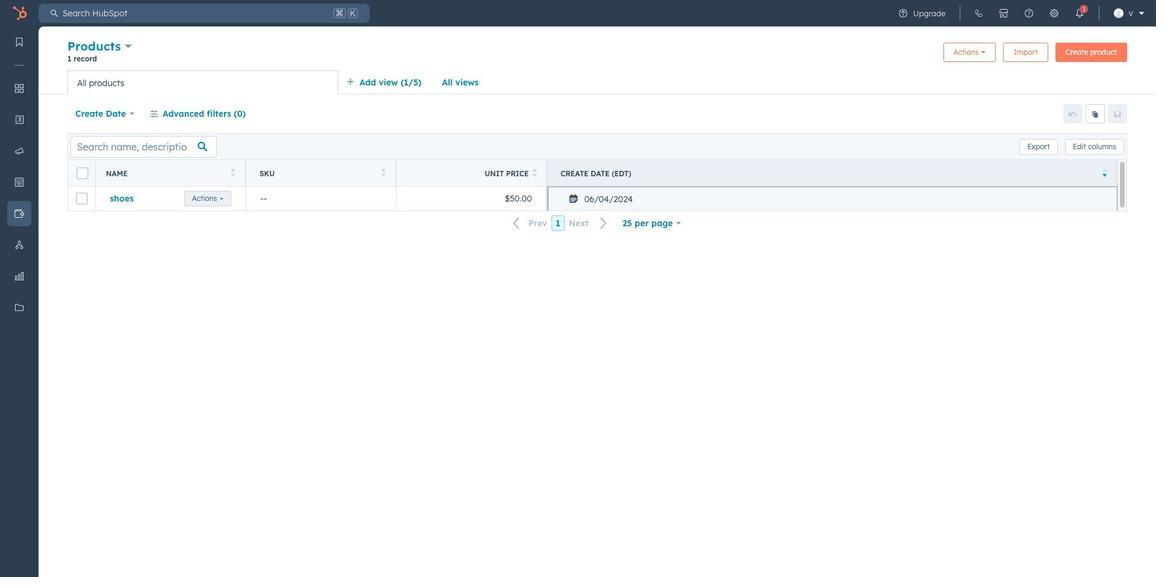 Task type: locate. For each thing, give the bounding box(es) containing it.
notifications: 1 unseen image
[[1075, 8, 1085, 18]]

0 horizontal spatial menu
[[0, 26, 39, 547]]

MM/DD/YYYY text field
[[563, 193, 1103, 206]]

bookmarks primary navigation item image
[[14, 37, 24, 47]]

settings image
[[1050, 8, 1059, 18]]

2 press to sort. element from the left
[[381, 168, 385, 179]]

2 horizontal spatial press to sort. image
[[532, 168, 537, 177]]

Search name, description, or SKU search field
[[70, 136, 217, 157]]

Search HubSpot search field
[[58, 4, 331, 23]]

0 horizontal spatial press to sort. element
[[230, 168, 235, 179]]

press to sort. image
[[230, 168, 235, 177], [381, 168, 385, 177], [532, 168, 537, 177]]

press to sort. element
[[230, 168, 235, 179], [381, 168, 385, 179], [532, 168, 537, 179]]

banner
[[67, 37, 1127, 70]]

1 horizontal spatial press to sort. image
[[381, 168, 385, 177]]

1 horizontal spatial press to sort. element
[[381, 168, 385, 179]]

2 horizontal spatial press to sort. element
[[532, 168, 537, 179]]

marketplaces image
[[999, 8, 1009, 18]]

1 press to sort. image from the left
[[230, 168, 235, 177]]

menu
[[891, 0, 1149, 26], [0, 26, 39, 547]]

0 horizontal spatial press to sort. image
[[230, 168, 235, 177]]

2 press to sort. image from the left
[[381, 168, 385, 177]]

descending sort. press to sort ascending. image
[[1102, 168, 1107, 177]]



Task type: describe. For each thing, give the bounding box(es) containing it.
jacob rogers image
[[1114, 8, 1124, 18]]

3 press to sort. image from the left
[[532, 168, 537, 177]]

help image
[[1025, 8, 1034, 18]]

pagination navigation
[[506, 215, 615, 232]]

descending sort. press to sort ascending. element
[[1102, 168, 1107, 179]]

1 press to sort. element from the left
[[230, 168, 235, 179]]

1 horizontal spatial menu
[[891, 0, 1149, 26]]

3 press to sort. element from the left
[[532, 168, 537, 179]]



Task type: vqa. For each thing, say whether or not it's contained in the screenshot.
rightmost "Press to sort." element
yes



